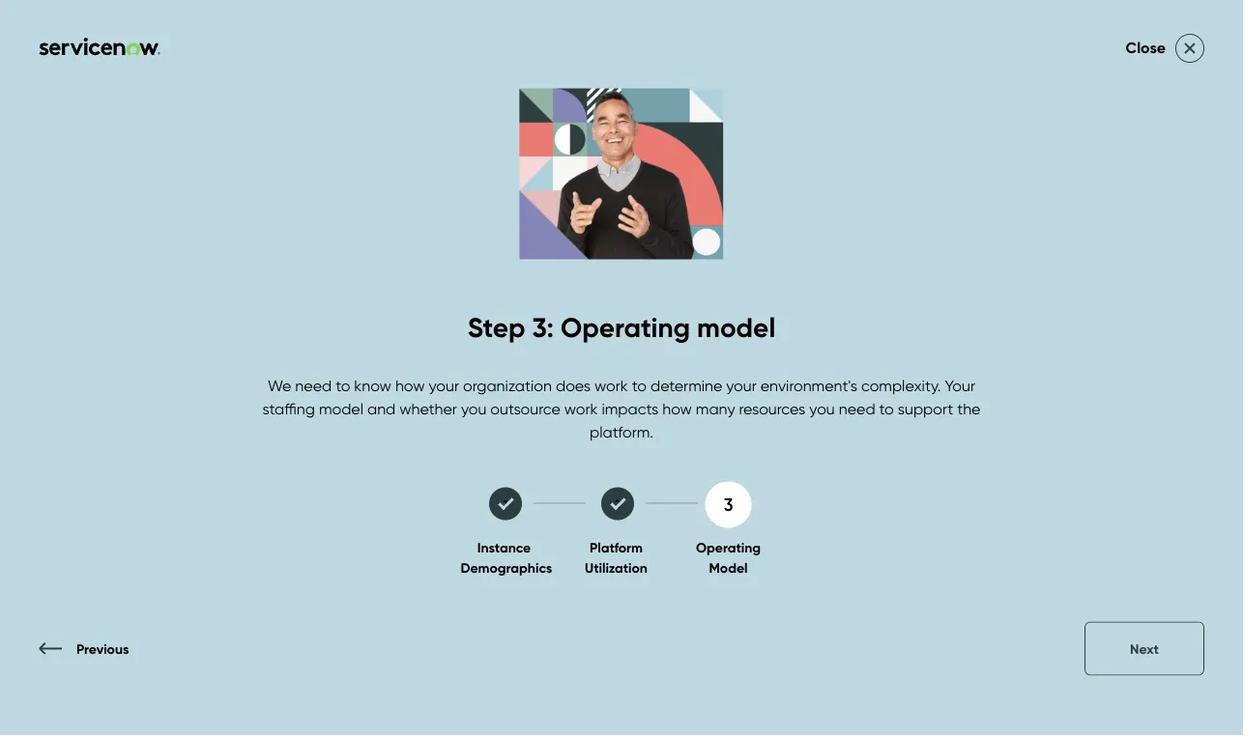Task type: vqa. For each thing, say whether or not it's contained in the screenshot.
the top deliver
no



Task type: describe. For each thing, give the bounding box(es) containing it.
outsource
[[491, 400, 561, 419]]

0 vertical spatial model
[[697, 311, 776, 345]]

staffing
[[263, 400, 315, 419]]

platform utilization
[[585, 540, 648, 577]]

events and webinars link
[[545, 71, 694, 109]]

organization
[[463, 376, 552, 395]]

2 your from the left
[[726, 376, 757, 395]]

next link
[[1085, 622, 1205, 676]]

resources
[[739, 400, 806, 419]]

environment's
[[761, 376, 858, 395]]

instance
[[477, 540, 531, 556]]

2 you from the left
[[810, 400, 835, 419]]

demographics
[[461, 560, 552, 577]]

team
[[1051, 362, 1088, 381]]

2 horizontal spatial to
[[879, 400, 894, 419]]

does
[[556, 376, 591, 395]]

establishes,
[[1092, 362, 1174, 381]]

maintains
[[1178, 362, 1243, 381]]

webinars
[[627, 80, 694, 99]]

previous
[[76, 641, 129, 657]]

2
[[615, 497, 621, 511]]

whether
[[400, 400, 457, 419]]

step
[[468, 311, 526, 345]]

0 vertical spatial how
[[395, 376, 425, 395]]

1 your from the left
[[429, 376, 459, 395]]

complexity.
[[861, 376, 941, 395]]

platform
[[590, 540, 643, 556]]

1 vertical spatial work
[[564, 400, 598, 419]]

operating model
[[696, 540, 761, 577]]



Task type: locate. For each thing, give the bounding box(es) containing it.
your inside your servicenow® platform team establishes, maintains
[[853, 362, 884, 381]]

3:
[[532, 311, 554, 345]]

1 horizontal spatial your
[[726, 376, 757, 395]]

how up whether
[[395, 376, 425, 395]]

1 vertical spatial need
[[839, 400, 876, 419]]

model up determine
[[697, 311, 776, 345]]

you
[[461, 400, 487, 419], [810, 400, 835, 419]]

0 vertical spatial and
[[595, 80, 623, 99]]

0 horizontal spatial how
[[395, 376, 425, 395]]

your up many
[[726, 376, 757, 395]]

1
[[504, 497, 508, 511]]

to
[[336, 376, 350, 395], [632, 376, 647, 395], [879, 400, 894, 419]]

many
[[696, 400, 735, 419]]

utilization
[[585, 560, 648, 577]]

step 3: operating model
[[468, 311, 776, 345]]

1 horizontal spatial need
[[839, 400, 876, 419]]

work
[[595, 376, 628, 395], [564, 400, 598, 419]]

operating
[[561, 311, 690, 345], [696, 540, 761, 556]]

operating up does at the bottom left
[[561, 311, 690, 345]]

to down complexity.
[[879, 400, 894, 419]]

platform.
[[590, 423, 654, 442]]

we need to know how your organization does work to determine your environment's complexity. your staffing model and whether you outsource work impacts how many resources you need to support the platform.
[[263, 376, 981, 442]]

your inside "we need to know how your organization does work to determine your environment's complexity. your staffing model and whether you outsource work impacts how many resources you need to support the platform."
[[945, 376, 976, 395]]

events and webinars
[[545, 80, 694, 99]]

need
[[295, 376, 332, 395], [839, 400, 876, 419]]

1 you from the left
[[461, 400, 487, 419]]

your left servicenow®
[[853, 362, 884, 381]]

0 horizontal spatial need
[[295, 376, 332, 395]]

1 vertical spatial model
[[319, 400, 364, 419]]

model inside "we need to know how your organization does work to determine your environment's complexity. your staffing model and whether you outsource work impacts how many resources you need to support the platform."
[[319, 400, 364, 419]]

and
[[595, 80, 623, 99], [367, 400, 396, 419]]

close
[[1126, 38, 1166, 57]]

1 horizontal spatial model
[[697, 311, 776, 345]]

to left the know
[[336, 376, 350, 395]]

know
[[354, 376, 391, 395]]

0 horizontal spatial to
[[336, 376, 350, 395]]

1 horizontal spatial your
[[945, 376, 976, 395]]

1 horizontal spatial you
[[810, 400, 835, 419]]

you down organization
[[461, 400, 487, 419]]

servicenow®
[[888, 362, 983, 381]]

events
[[545, 80, 591, 99]]

impacts
[[602, 400, 659, 419]]

0 horizontal spatial you
[[461, 400, 487, 419]]

and down the know
[[367, 400, 396, 419]]

1 horizontal spatial operating
[[696, 540, 761, 556]]

1 vertical spatial operating
[[696, 540, 761, 556]]

0 vertical spatial work
[[595, 376, 628, 395]]

0 horizontal spatial operating
[[561, 311, 690, 345]]

next
[[1130, 641, 1159, 657]]

1 horizontal spatial to
[[632, 376, 647, 395]]

1 vertical spatial and
[[367, 400, 396, 419]]

model
[[709, 560, 748, 577]]

need down complexity.
[[839, 400, 876, 419]]

your servicenow® platform team establishes, maintains
[[853, 362, 1243, 428]]

instance demographics
[[461, 540, 552, 577]]

0 horizontal spatial and
[[367, 400, 396, 419]]

3
[[724, 494, 733, 516]]

platform
[[987, 362, 1047, 381]]

0 horizontal spatial your
[[853, 362, 884, 381]]

need up staffing
[[295, 376, 332, 395]]

0 horizontal spatial model
[[319, 400, 364, 419]]

the
[[957, 400, 981, 419]]

0 horizontal spatial your
[[429, 376, 459, 395]]

1 horizontal spatial how
[[663, 400, 692, 419]]

1 horizontal spatial and
[[595, 80, 623, 99]]

your up the
[[945, 376, 976, 395]]

1 vertical spatial how
[[663, 400, 692, 419]]

your
[[853, 362, 884, 381], [945, 376, 976, 395]]

how down determine
[[663, 400, 692, 419]]

work up impacts
[[595, 376, 628, 395]]

0 vertical spatial need
[[295, 376, 332, 395]]

how
[[395, 376, 425, 395], [663, 400, 692, 419]]

to up impacts
[[632, 376, 647, 395]]

operating up model
[[696, 540, 761, 556]]

and right events in the top of the page
[[595, 80, 623, 99]]

determine
[[651, 376, 722, 395]]

you down environment's
[[810, 400, 835, 419]]

model down the know
[[319, 400, 364, 419]]

and inside "we need to know how your organization does work to determine your environment's complexity. your staffing model and whether you outsource work impacts how many resources you need to support the platform."
[[367, 400, 396, 419]]

model
[[697, 311, 776, 345], [319, 400, 364, 419]]

work down does at the bottom left
[[564, 400, 598, 419]]

0 vertical spatial operating
[[561, 311, 690, 345]]

we
[[268, 376, 291, 395]]

your up whether
[[429, 376, 459, 395]]

support
[[898, 400, 953, 419]]

and inside the events and webinars link
[[595, 80, 623, 99]]

your
[[429, 376, 459, 395], [726, 376, 757, 395]]



